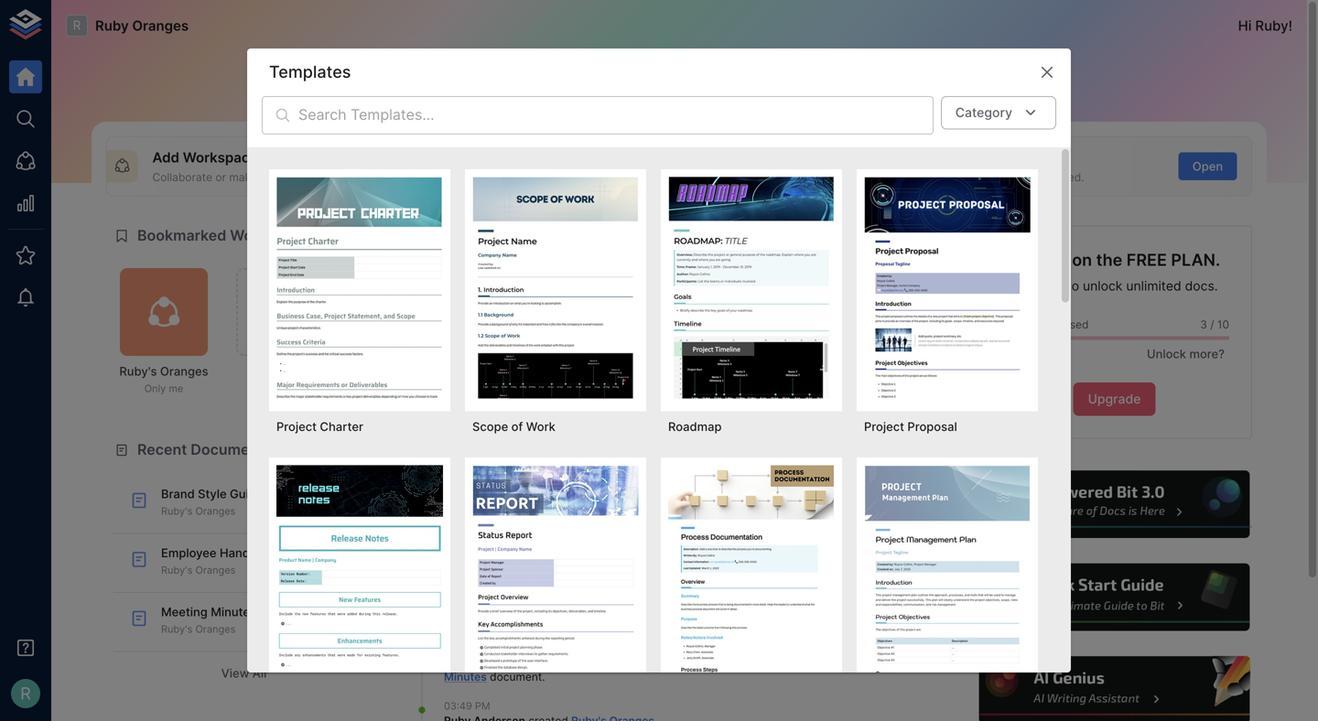 Task type: vqa. For each thing, say whether or not it's contained in the screenshot.
topmost Documents
yes



Task type: describe. For each thing, give the bounding box(es) containing it.
1 horizontal spatial workspace
[[428, 441, 507, 459]]

scope
[[472, 420, 508, 434]]

add for add workspace collaborate or make it private.
[[152, 149, 179, 166]]

brand style guide link
[[444, 536, 633, 565]]

workspace
[[254, 328, 306, 340]]

document for employee
[[502, 611, 554, 624]]

add for add
[[423, 159, 446, 173]]

scope of work
[[472, 420, 556, 434]]

upgrade inside you are on the free plan. upgrade to unlock unlimited docs.
[[1011, 278, 1064, 294]]

document for brand
[[478, 551, 531, 565]]

workspaces
[[230, 227, 318, 245]]

and
[[997, 171, 1017, 184]]

add workspace collaborate or make it private.
[[152, 149, 309, 184]]

documents used
[[1000, 318, 1089, 332]]

category button
[[941, 96, 1056, 129]]

bookmarked workspaces
[[137, 227, 318, 245]]

open
[[1193, 159, 1223, 173]]

me
[[169, 383, 183, 395]]

make
[[229, 171, 257, 184]]

document . for brand
[[475, 551, 534, 565]]

found.
[[842, 617, 878, 631]]

3 / 10
[[1200, 318, 1229, 332]]

03:54 pm
[[444, 641, 490, 653]]

create faster and get inspired.
[[926, 171, 1084, 184]]

type
[[599, 171, 622, 184]]

on
[[1072, 250, 1092, 270]]

brand for brand style guide ruby's oranges
[[161, 487, 195, 501]]

activities
[[511, 441, 577, 459]]

more?
[[1190, 347, 1225, 361]]

ruby oranges
[[95, 17, 189, 34]]

create for create faster and get inspired.
[[926, 171, 961, 184]]

you
[[1009, 250, 1039, 270]]

meeting minutes
[[444, 655, 615, 684]]

hi ruby !
[[1238, 17, 1293, 34]]

meeting minutes ruby's oranges
[[161, 605, 256, 635]]

anderson for employee handbook
[[474, 596, 525, 609]]

ruby's inside the meeting minutes ruby's oranges
[[161, 623, 193, 635]]

Search Templates... text field
[[298, 96, 934, 134]]

recent documents
[[137, 441, 272, 459]]

3
[[1200, 318, 1207, 332]]

ruby's inside brand style guide ruby's oranges
[[161, 505, 193, 517]]

1 help image from the top
[[977, 468, 1252, 541]]

process documentation image
[[668, 465, 835, 687]]

brand style guide ruby's oranges
[[161, 487, 263, 517]]

meeting minutes link
[[444, 655, 615, 684]]

oranges inside ruby's oranges only me
[[160, 364, 208, 379]]

ruby anderson created for minutes
[[444, 655, 571, 668]]

create button
[[792, 152, 850, 180]]

upgrade inside button
[[1088, 392, 1141, 407]]

created for meeting
[[529, 655, 568, 668]]

unlock
[[1083, 278, 1123, 294]]

open button
[[1179, 152, 1237, 180]]

category
[[955, 105, 1012, 120]]

view
[[221, 666, 249, 680]]

03:49 pm
[[444, 700, 490, 712]]

bookmark workspace
[[254, 314, 306, 340]]

pm for brand style guide
[[475, 522, 490, 534]]

project charter
[[276, 420, 363, 434]]

handbook for employee handbook ruby's oranges
[[220, 546, 278, 560]]

. for employee
[[554, 611, 557, 624]]

faster
[[964, 171, 994, 184]]

used
[[1062, 318, 1089, 332]]

03:49
[[444, 700, 472, 712]]

unlimited
[[1126, 278, 1182, 294]]

project proposal image
[[864, 176, 1031, 399]]

create for create any type of doc or wiki.
[[539, 171, 574, 184]]

pm for employee handbook
[[475, 581, 490, 593]]

document . for meeting
[[487, 670, 545, 684]]

04:05
[[444, 522, 472, 534]]

scope of work image
[[472, 176, 639, 399]]

bookmark workspace button
[[236, 268, 324, 356]]

1 horizontal spatial documents
[[1000, 318, 1059, 332]]

created for brand
[[529, 536, 568, 549]]

ruby's oranges only me
[[119, 364, 208, 395]]

project charter image
[[276, 176, 443, 399]]

style for brand style guide ruby's oranges
[[198, 487, 227, 501]]

. for meeting
[[542, 670, 545, 684]]

r button
[[5, 674, 46, 714]]

03:54
[[444, 641, 472, 653]]

2 or from the left
[[661, 171, 672, 184]]

04:04 pm
[[444, 581, 490, 593]]

document for meeting
[[490, 670, 542, 684]]

proposal
[[908, 420, 957, 434]]

project for project charter
[[276, 420, 317, 434]]

. for brand
[[531, 551, 534, 565]]

anderson for brand style guide
[[474, 536, 525, 549]]

workspace activities
[[428, 441, 577, 459]]

no favorites found.
[[770, 617, 878, 631]]

status report image
[[472, 465, 639, 687]]

employee for employee handbook ruby's oranges
[[161, 546, 217, 560]]

guide for brand style guide
[[444, 551, 475, 565]]

free
[[1127, 250, 1167, 270]]

favorited
[[783, 441, 850, 459]]

create any type of doc or wiki.
[[539, 171, 698, 184]]

anderson for meeting minutes
[[474, 655, 525, 668]]

oranges inside brand style guide ruby's oranges
[[195, 505, 236, 517]]

ruby's inside ruby's oranges only me
[[119, 364, 157, 379]]

04:04
[[444, 581, 472, 593]]

unlock
[[1147, 347, 1186, 361]]

employee handbook link
[[444, 596, 623, 624]]

collaborate
[[152, 171, 212, 184]]

view all button
[[114, 659, 374, 688]]

ruby anderson created for style
[[444, 536, 571, 549]]

!
[[1289, 17, 1293, 34]]

favorites
[[789, 617, 839, 631]]

ruby for brand style guide
[[444, 536, 471, 549]]

employee handbook ruby's oranges
[[161, 546, 278, 576]]

roadmap
[[668, 420, 722, 434]]



Task type: locate. For each thing, give the bounding box(es) containing it.
1 horizontal spatial style
[[606, 536, 633, 549]]

3 created from the top
[[529, 655, 568, 668]]

document . for employee
[[499, 611, 557, 624]]

0 vertical spatial r
[[73, 18, 81, 33]]

brand inside brand style guide ruby's oranges
[[161, 487, 195, 501]]

1 vertical spatial employee
[[571, 596, 623, 609]]

project left the proposal
[[864, 420, 904, 434]]

0 vertical spatial help image
[[977, 468, 1252, 541]]

0 horizontal spatial r
[[20, 684, 31, 704]]

recently favorited
[[718, 441, 850, 459]]

1 anderson from the top
[[474, 536, 525, 549]]

work
[[526, 420, 556, 434]]

0 horizontal spatial employee
[[161, 546, 217, 560]]

of inside "templates" dialog
[[511, 420, 523, 434]]

1 horizontal spatial brand
[[571, 536, 603, 549]]

1 horizontal spatial r
[[73, 18, 81, 33]]

guide down "recent documents"
[[230, 487, 263, 501]]

minutes for meeting minutes ruby's oranges
[[211, 605, 256, 619]]

created for employee
[[529, 596, 568, 609]]

1 horizontal spatial meeting
[[571, 655, 615, 668]]

handbook down brand style guide ruby's oranges
[[220, 546, 278, 560]]

style for brand style guide
[[606, 536, 633, 549]]

0 vertical spatial document
[[478, 551, 531, 565]]

meeting for meeting minutes
[[571, 655, 615, 668]]

1 horizontal spatial add
[[423, 159, 446, 173]]

3 pm from the top
[[475, 641, 490, 653]]

no
[[770, 617, 786, 631]]

project left charter
[[276, 420, 317, 434]]

0 vertical spatial minutes
[[211, 605, 256, 619]]

guide inside brand style guide ruby's oranges
[[230, 487, 263, 501]]

guide inside brand style guide
[[444, 551, 475, 565]]

employee down brand style guide ruby's oranges
[[161, 546, 217, 560]]

0 horizontal spatial of
[[511, 420, 523, 434]]

ruby for meeting minutes
[[444, 655, 471, 668]]

minutes inside the meeting minutes ruby's oranges
[[211, 605, 256, 619]]

unlock more? button
[[1137, 340, 1229, 368]]

oranges
[[132, 17, 189, 34], [160, 364, 208, 379], [195, 505, 236, 517], [195, 564, 236, 576], [195, 623, 236, 635]]

inspired.
[[1040, 171, 1084, 184]]

document up 'meeting minutes'
[[502, 611, 554, 624]]

get
[[1020, 171, 1037, 184]]

ruby's up view all button
[[161, 623, 193, 635]]

of
[[625, 171, 636, 184], [511, 420, 523, 434]]

1 horizontal spatial create
[[802, 159, 840, 173]]

3 help image from the top
[[977, 654, 1252, 721]]

meeting down employee handbook ruby's oranges
[[161, 605, 208, 619]]

today
[[415, 483, 449, 498]]

1 horizontal spatial employee
[[571, 596, 623, 609]]

guide up 04:04
[[444, 551, 475, 565]]

2 anderson from the top
[[474, 596, 525, 609]]

1 vertical spatial handbook
[[444, 611, 499, 624]]

bookmarked
[[137, 227, 226, 245]]

0 vertical spatial anderson
[[474, 536, 525, 549]]

brand style guide
[[444, 536, 633, 565]]

1 vertical spatial ruby anderson created
[[444, 596, 571, 609]]

employee inside employee handbook
[[571, 596, 623, 609]]

2 vertical spatial .
[[542, 670, 545, 684]]

templates dialog
[[247, 48, 1071, 721]]

documents up brand style guide ruby's oranges
[[191, 441, 272, 459]]

1 vertical spatial help image
[[977, 561, 1252, 634]]

3 anderson from the top
[[474, 655, 525, 668]]

brand
[[161, 487, 195, 501], [571, 536, 603, 549]]

ruby's
[[119, 364, 157, 379], [161, 505, 193, 517], [161, 564, 193, 576], [161, 623, 193, 635]]

0 horizontal spatial .
[[531, 551, 534, 565]]

employee down brand style guide
[[571, 596, 623, 609]]

anderson down 04:05 pm
[[474, 536, 525, 549]]

2 pm from the top
[[475, 581, 490, 593]]

the
[[1096, 250, 1123, 270]]

r inside button
[[20, 684, 31, 704]]

0 vertical spatial employee
[[161, 546, 217, 560]]

0 horizontal spatial guide
[[230, 487, 263, 501]]

it
[[260, 171, 267, 184]]

2 vertical spatial help image
[[977, 654, 1252, 721]]

ruby anderson created down 04:05 pm
[[444, 536, 571, 549]]

2 vertical spatial document
[[490, 670, 542, 684]]

add
[[152, 149, 179, 166], [423, 159, 446, 173]]

/
[[1210, 318, 1214, 332]]

create
[[802, 159, 840, 173], [539, 171, 574, 184], [926, 171, 961, 184]]

guide for brand style guide ruby's oranges
[[230, 487, 263, 501]]

1 ruby anderson created from the top
[[444, 536, 571, 549]]

handbook
[[220, 546, 278, 560], [444, 611, 499, 624]]

document .
[[475, 551, 534, 565], [499, 611, 557, 624], [487, 670, 545, 684]]

0 horizontal spatial documents
[[191, 441, 272, 459]]

1 vertical spatial documents
[[191, 441, 272, 459]]

brand up employee handbook
[[571, 536, 603, 549]]

handbook for employee handbook
[[444, 611, 499, 624]]

upgrade down unlock more? button
[[1088, 392, 1141, 407]]

handbook up 03:54 pm
[[444, 611, 499, 624]]

pm right 03:49
[[475, 700, 490, 712]]

0 horizontal spatial project
[[276, 420, 317, 434]]

0 vertical spatial handbook
[[220, 546, 278, 560]]

1 horizontal spatial upgrade
[[1088, 392, 1141, 407]]

plan.
[[1171, 250, 1221, 270]]

1 horizontal spatial project
[[864, 420, 904, 434]]

any
[[577, 171, 596, 184]]

. up employee handbook
[[531, 551, 534, 565]]

or right doc
[[661, 171, 672, 184]]

meeting
[[161, 605, 208, 619], [571, 655, 615, 668]]

meeting down employee handbook
[[571, 655, 615, 668]]

meeting inside the meeting minutes ruby's oranges
[[161, 605, 208, 619]]

0 horizontal spatial or
[[215, 171, 226, 184]]

0 vertical spatial guide
[[230, 487, 263, 501]]

style
[[198, 487, 227, 501], [606, 536, 633, 549]]

meeting for meeting minutes ruby's oranges
[[161, 605, 208, 619]]

pm right 03:54
[[475, 641, 490, 653]]

all
[[252, 666, 267, 680]]

1 vertical spatial style
[[606, 536, 633, 549]]

document . up 04:04 pm
[[475, 551, 534, 565]]

1 created from the top
[[529, 536, 568, 549]]

1 vertical spatial anderson
[[474, 596, 525, 609]]

created down employee handbook link
[[529, 655, 568, 668]]

1 project from the left
[[276, 420, 317, 434]]

workspace up make
[[183, 149, 258, 166]]

minutes
[[211, 605, 256, 619], [444, 670, 487, 684]]

0 horizontal spatial add
[[152, 149, 179, 166]]

0 vertical spatial .
[[531, 551, 534, 565]]

0 vertical spatial document .
[[475, 551, 534, 565]]

. up 'meeting minutes'
[[554, 611, 557, 624]]

charter
[[320, 420, 363, 434]]

1 vertical spatial upgrade
[[1088, 392, 1141, 407]]

anderson down 03:54 pm
[[474, 655, 525, 668]]

1 vertical spatial meeting
[[571, 655, 615, 668]]

2 horizontal spatial create
[[926, 171, 961, 184]]

0 horizontal spatial minutes
[[211, 605, 256, 619]]

0 vertical spatial ruby anderson created
[[444, 536, 571, 549]]

ruby's up only
[[119, 364, 157, 379]]

upgrade button
[[1073, 383, 1156, 416]]

. down employee handbook
[[542, 670, 545, 684]]

ruby for employee handbook
[[444, 596, 471, 609]]

1 vertical spatial minutes
[[444, 670, 487, 684]]

workspace inside add workspace collaborate or make it private.
[[183, 149, 258, 166]]

1 vertical spatial document .
[[499, 611, 557, 624]]

upgrade down you
[[1011, 278, 1064, 294]]

0 vertical spatial created
[[529, 536, 568, 549]]

brand down "recent"
[[161, 487, 195, 501]]

pm right 04:05
[[475, 522, 490, 534]]

created up employee handbook
[[529, 536, 568, 549]]

0 vertical spatial brand
[[161, 487, 195, 501]]

add button
[[405, 152, 463, 180]]

1 vertical spatial r
[[20, 684, 31, 704]]

to
[[1067, 278, 1079, 294]]

0 vertical spatial documents
[[1000, 318, 1059, 332]]

or inside add workspace collaborate or make it private.
[[215, 171, 226, 184]]

recently
[[718, 441, 780, 459]]

10
[[1217, 318, 1229, 332]]

2 created from the top
[[529, 596, 568, 609]]

release notes image
[[276, 465, 443, 687]]

2 horizontal spatial .
[[554, 611, 557, 624]]

1 horizontal spatial guide
[[444, 551, 475, 565]]

brand inside brand style guide
[[571, 536, 603, 549]]

2 project from the left
[[864, 420, 904, 434]]

hi
[[1238, 17, 1252, 34]]

or left make
[[215, 171, 226, 184]]

0 horizontal spatial brand
[[161, 487, 195, 501]]

project proposal
[[864, 420, 957, 434]]

document
[[478, 551, 531, 565], [502, 611, 554, 624], [490, 670, 542, 684]]

document . up 'meeting minutes'
[[499, 611, 557, 624]]

pm right 04:04
[[475, 581, 490, 593]]

ruby anderson created down 04:04 pm
[[444, 596, 571, 609]]

0 horizontal spatial handbook
[[220, 546, 278, 560]]

or
[[215, 171, 226, 184], [661, 171, 672, 184]]

templates
[[269, 62, 351, 82]]

04:05 pm
[[444, 522, 490, 534]]

documents
[[1000, 318, 1059, 332], [191, 441, 272, 459]]

0 vertical spatial meeting
[[161, 605, 208, 619]]

style inside brand style guide
[[606, 536, 633, 549]]

are
[[1043, 250, 1068, 270]]

0 horizontal spatial meeting
[[161, 605, 208, 619]]

of left doc
[[625, 171, 636, 184]]

pm
[[475, 522, 490, 534], [475, 581, 490, 593], [475, 641, 490, 653], [475, 700, 490, 712]]

wiki.
[[675, 171, 698, 184]]

3 ruby anderson created from the top
[[444, 655, 571, 668]]

roadmap image
[[668, 176, 835, 399]]

of left work on the left of page
[[511, 420, 523, 434]]

recent
[[137, 441, 187, 459]]

add inside add workspace collaborate or make it private.
[[152, 149, 179, 166]]

2 vertical spatial document .
[[487, 670, 545, 684]]

employee handbook
[[444, 596, 623, 624]]

add inside button
[[423, 159, 446, 173]]

1 horizontal spatial handbook
[[444, 611, 499, 624]]

minutes for meeting minutes
[[444, 670, 487, 684]]

anderson
[[474, 536, 525, 549], [474, 596, 525, 609], [474, 655, 525, 668]]

workspace down the scope
[[428, 441, 507, 459]]

0 vertical spatial upgrade
[[1011, 278, 1064, 294]]

1 vertical spatial document
[[502, 611, 554, 624]]

minutes up 03:49 pm
[[444, 670, 487, 684]]

.
[[531, 551, 534, 565], [554, 611, 557, 624], [542, 670, 545, 684]]

only
[[144, 383, 166, 395]]

4 pm from the top
[[475, 700, 490, 712]]

create inside button
[[802, 159, 840, 173]]

r
[[73, 18, 81, 33], [20, 684, 31, 704]]

1 vertical spatial brand
[[571, 536, 603, 549]]

created down brand style guide link
[[529, 596, 568, 609]]

documents left used
[[1000, 318, 1059, 332]]

document up 03:49 pm
[[490, 670, 542, 684]]

handbook inside employee handbook
[[444, 611, 499, 624]]

handbook inside employee handbook ruby's oranges
[[220, 546, 278, 560]]

project for project proposal
[[864, 420, 904, 434]]

1 pm from the top
[[475, 522, 490, 534]]

pm for meeting minutes
[[475, 641, 490, 653]]

doc
[[639, 171, 658, 184]]

help image
[[977, 468, 1252, 541], [977, 561, 1252, 634], [977, 654, 1252, 721]]

document up 04:04 pm
[[478, 551, 531, 565]]

create for create
[[802, 159, 840, 173]]

ruby's up the meeting minutes ruby's oranges
[[161, 564, 193, 576]]

ruby's down "recent"
[[161, 505, 193, 517]]

anderson down 04:04 pm
[[474, 596, 525, 609]]

0 horizontal spatial upgrade
[[1011, 278, 1064, 294]]

ruby anderson created
[[444, 536, 571, 549], [444, 596, 571, 609], [444, 655, 571, 668]]

1 horizontal spatial or
[[661, 171, 672, 184]]

workspace
[[183, 149, 258, 166], [428, 441, 507, 459]]

bookmark
[[256, 314, 304, 326]]

employee inside employee handbook ruby's oranges
[[161, 546, 217, 560]]

0 horizontal spatial style
[[198, 487, 227, 501]]

2 vertical spatial created
[[529, 655, 568, 668]]

oranges inside the meeting minutes ruby's oranges
[[195, 623, 236, 635]]

ruby anderson created down 03:54 pm
[[444, 655, 571, 668]]

1 horizontal spatial .
[[542, 670, 545, 684]]

view all
[[221, 666, 267, 680]]

project management plan image
[[864, 465, 1031, 687]]

ruby
[[95, 17, 129, 34], [1255, 17, 1289, 34], [444, 536, 471, 549], [444, 596, 471, 609], [444, 655, 471, 668]]

style inside brand style guide ruby's oranges
[[198, 487, 227, 501]]

0 vertical spatial of
[[625, 171, 636, 184]]

1 vertical spatial of
[[511, 420, 523, 434]]

minutes inside 'meeting minutes'
[[444, 670, 487, 684]]

1 vertical spatial created
[[529, 596, 568, 609]]

2 help image from the top
[[977, 561, 1252, 634]]

0 horizontal spatial workspace
[[183, 149, 258, 166]]

1 vertical spatial guide
[[444, 551, 475, 565]]

docs.
[[1185, 278, 1218, 294]]

document . up 03:49 pm
[[487, 670, 545, 684]]

2 vertical spatial anderson
[[474, 655, 525, 668]]

0 vertical spatial style
[[198, 487, 227, 501]]

meeting inside 'meeting minutes'
[[571, 655, 615, 668]]

2 ruby anderson created from the top
[[444, 596, 571, 609]]

1 vertical spatial workspace
[[428, 441, 507, 459]]

0 vertical spatial workspace
[[183, 149, 258, 166]]

1 vertical spatial .
[[554, 611, 557, 624]]

employee for employee handbook
[[571, 596, 623, 609]]

ruby's inside employee handbook ruby's oranges
[[161, 564, 193, 576]]

private.
[[270, 171, 309, 184]]

0 horizontal spatial create
[[539, 171, 574, 184]]

2 vertical spatial ruby anderson created
[[444, 655, 571, 668]]

minutes down employee handbook ruby's oranges
[[211, 605, 256, 619]]

you are on the free plan. upgrade to unlock unlimited docs.
[[1009, 250, 1221, 294]]

ruby anderson created for handbook
[[444, 596, 571, 609]]

unlock more?
[[1147, 347, 1225, 361]]

1 horizontal spatial of
[[625, 171, 636, 184]]

oranges inside employee handbook ruby's oranges
[[195, 564, 236, 576]]

1 or from the left
[[215, 171, 226, 184]]

1 horizontal spatial minutes
[[444, 670, 487, 684]]

brand for brand style guide
[[571, 536, 603, 549]]



